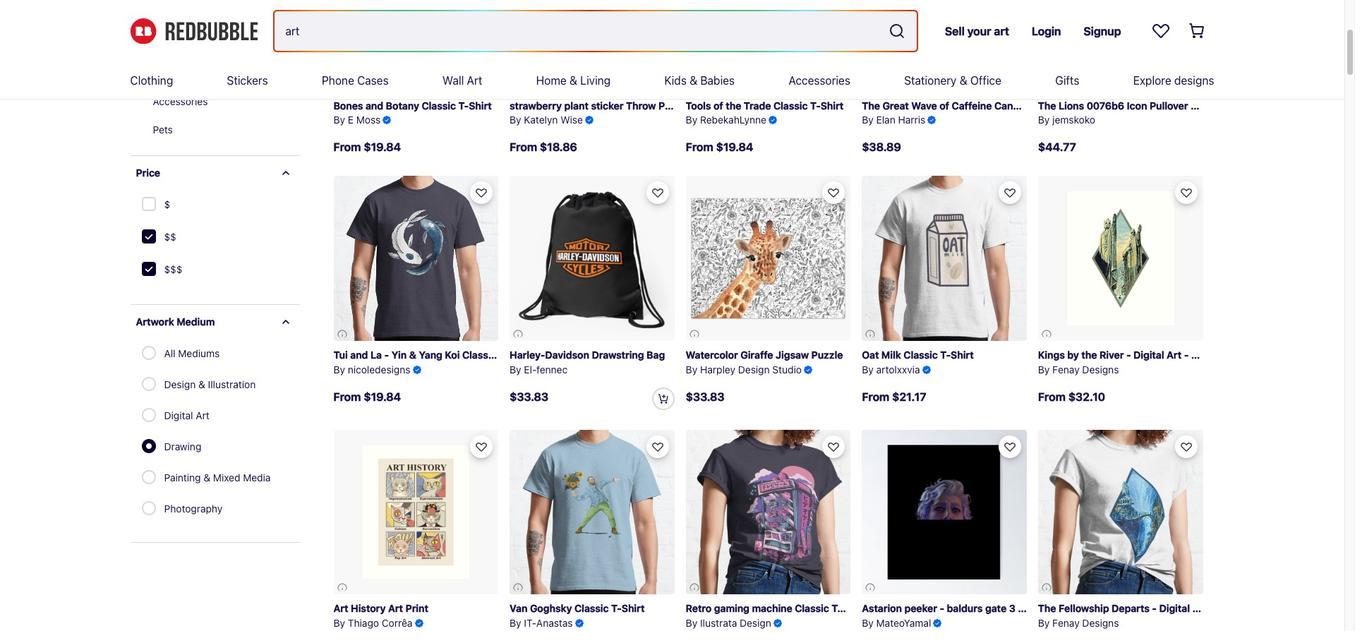 Task type: describe. For each thing, give the bounding box(es) containing it.
art up the corrêa
[[388, 602, 403, 614]]

mateoyamal
[[876, 617, 931, 629]]

it-
[[524, 617, 536, 629]]

great
[[883, 99, 909, 111]]

t- right goghsky
[[611, 602, 622, 614]]

by inside harley-davidson drawstring bag by el-fennec
[[510, 363, 521, 375]]

kids
[[665, 74, 687, 87]]

from for oat milk classic t-shirt
[[862, 390, 890, 403]]

& up plant
[[570, 74, 577, 87]]

redbubble logo image
[[130, 18, 257, 44]]

by for watercolor giraffe jigsaw puzzle
[[686, 363, 698, 375]]

mediums
[[178, 347, 220, 359]]

gate
[[985, 602, 1007, 614]]

astarion peeker -  baldurs gate 3 poster
[[862, 602, 1049, 614]]

kings by the river - digital art - diamond frame - white - fantasy art print image
[[1038, 176, 1203, 341]]

bones
[[334, 99, 363, 111]]

by fenay designs link
[[1038, 430, 1203, 631]]

by for tui and la - yin & yang koi classic t-shirt
[[334, 363, 345, 375]]

jemskoko
[[1053, 114, 1096, 126]]

$19.84 for by rebekahlynne
[[716, 141, 753, 153]]

by rebekahlynne
[[686, 114, 767, 126]]

none checkbox inside price group
[[142, 262, 158, 279]]

pullover
[[1150, 99, 1188, 111]]

from for tools of the trade classic t-shirt
[[686, 141, 713, 153]]

1 by fenay designs from the top
[[1038, 363, 1119, 375]]

drawing
[[164, 440, 201, 452]]

from left $32.10
[[1038, 390, 1066, 403]]

art history art print image
[[334, 430, 498, 594]]

media
[[243, 472, 271, 484]]

nicoledesigns
[[348, 363, 410, 375]]

cases
[[357, 74, 389, 87]]

trade
[[744, 99, 771, 111]]

& right yin
[[409, 349, 416, 361]]

fennec
[[537, 363, 568, 375]]

by up from $32.10
[[1038, 363, 1050, 375]]

t- down accessories 'link'
[[810, 99, 821, 111]]

the great wave of caffeine canvas mounted print
[[862, 99, 1100, 111]]

by thiago corrêa
[[334, 617, 413, 629]]

harpley
[[700, 363, 736, 375]]

the for the great wave of caffeine canvas mounted print
[[862, 99, 880, 111]]

& down wall art button on the top of page
[[182, 39, 189, 51]]

home inside menu bar
[[536, 74, 567, 87]]

caffeine
[[952, 99, 992, 111]]

drawstring
[[592, 349, 644, 361]]

tui and la - yin & yang koi classic t-shirt image
[[334, 176, 498, 341]]

icon
[[1127, 99, 1147, 111]]

fenay inside by fenay designs link
[[1053, 617, 1080, 629]]

the
[[726, 99, 741, 111]]

by for art history art print
[[334, 617, 345, 629]]

by for strawberry plant sticker throw pillow
[[510, 114, 521, 126]]

by elan harris
[[862, 114, 926, 126]]

oat
[[862, 349, 879, 361]]

medium
[[177, 316, 215, 328]]

2 designs from the top
[[1082, 617, 1119, 629]]

classic right goghsky
[[575, 602, 609, 614]]

puzzle
[[812, 349, 843, 361]]

rebekahlynne
[[700, 114, 767, 126]]

painting & mixed media
[[164, 472, 271, 484]]

el-
[[524, 363, 537, 375]]

peeker
[[905, 602, 937, 614]]

pets
[[153, 124, 173, 136]]

2 of from the left
[[714, 99, 723, 111]]

tools of the trade classic t-shirt
[[686, 99, 844, 111]]

t- left astarion
[[832, 602, 842, 614]]

yin
[[392, 349, 407, 361]]

moss
[[356, 114, 381, 126]]

stationery & office button
[[142, 59, 300, 88]]

retro gaming machine classic t-shirt
[[686, 602, 865, 614]]

by harpley design studio
[[686, 363, 802, 375]]

la
[[371, 349, 382, 361]]

design & illustration
[[164, 378, 256, 390]]

stationery inside menu bar
[[904, 74, 957, 87]]

design inside the artwork medium option group
[[164, 378, 196, 390]]

& down the "home & living" button
[[202, 67, 209, 79]]

from for bones and botany classic t-shirt
[[334, 141, 361, 153]]

retro
[[686, 602, 712, 614]]

watercolor giraffe jigsaw puzzle
[[686, 349, 843, 361]]

the lions 0076b6 icon pullover hoodie by jemskoko
[[1038, 99, 1225, 126]]

& up caffeine
[[960, 74, 968, 87]]

$18.86
[[540, 141, 577, 153]]

home & living button
[[142, 31, 300, 59]]

1 horizontal spatial home & living
[[536, 74, 611, 87]]

phone
[[322, 74, 354, 87]]

the lions 0076b6 icon pullover hoodie image
[[1038, 0, 1203, 91]]

1 designs from the top
[[1082, 363, 1119, 375]]

artolxxvia
[[876, 363, 920, 375]]

Search term search field
[[274, 11, 883, 51]]

harley-davidson drawstring bag image
[[510, 176, 675, 341]]

artwork medium button
[[130, 305, 300, 339]]

design for retro
[[740, 617, 771, 629]]

by katelyn wise
[[510, 114, 583, 126]]

& left mixed
[[204, 472, 210, 484]]

classic right koi
[[462, 349, 497, 361]]

davidson
[[545, 349, 589, 361]]

classic right the trade
[[774, 99, 808, 111]]

thiago
[[348, 617, 379, 629]]

living inside home & living link
[[580, 74, 611, 87]]

the great wave of caffeine canvas mounted print image
[[862, 0, 1027, 91]]

artwork
[[136, 316, 174, 328]]

phone cases link
[[322, 62, 389, 99]]

watercolor giraffe jigsaw puzzle image
[[686, 176, 851, 341]]

van goghsky classic t-shirt image
[[510, 430, 675, 594]]

art history art print
[[334, 602, 428, 614]]

$32.10
[[1069, 390, 1105, 403]]

classic right machine
[[795, 602, 829, 614]]

from $18.86
[[510, 141, 577, 153]]

oat milk classic t-shirt
[[862, 349, 974, 361]]

baldurs
[[947, 602, 983, 614]]

2 by fenay designs from the top
[[1038, 617, 1119, 629]]

botany
[[386, 99, 419, 111]]

wall art inside button
[[153, 11, 188, 23]]

gifts link
[[1055, 62, 1080, 99]]

t- left harley-
[[499, 349, 510, 361]]

by artolxxvia
[[862, 363, 920, 375]]

accessories link
[[789, 62, 850, 99]]

pets button
[[142, 116, 300, 144]]

art up 'thiago'
[[334, 602, 348, 614]]

babies
[[700, 74, 735, 87]]

by mateoyamal
[[862, 617, 931, 629]]

explore designs link
[[1133, 62, 1214, 99]]

by for bones and botany classic t-shirt
[[334, 114, 345, 126]]

1 vertical spatial -
[[940, 602, 945, 614]]

& left 'illustration'
[[198, 378, 205, 390]]

by down the poster
[[1038, 617, 1050, 629]]

wall inside wall art button
[[153, 11, 172, 23]]

art inside button
[[175, 11, 188, 23]]

all mediums
[[164, 347, 220, 359]]

from $19.84 for e
[[334, 141, 401, 153]]

strawberry plant sticker throw pillow
[[510, 99, 687, 111]]

strawberry plant sticker throw pillow image
[[510, 0, 675, 91]]

clothing
[[130, 74, 173, 87]]

from $32.10
[[1038, 390, 1105, 403]]

home inside button
[[153, 39, 180, 51]]

$19.84 for by e moss
[[364, 141, 401, 153]]

milk
[[882, 349, 901, 361]]

1 vertical spatial print
[[406, 602, 428, 614]]

by for the great wave of caffeine canvas mounted print
[[862, 114, 874, 126]]

wall art button
[[142, 3, 300, 31]]

by ilustrata design
[[686, 617, 771, 629]]



Task type: vqa. For each thing, say whether or not it's contained in the screenshot.


Task type: locate. For each thing, give the bounding box(es) containing it.
0 vertical spatial by fenay designs
[[1038, 363, 1119, 375]]

wave
[[912, 99, 937, 111]]

living down wall art button on the top of page
[[192, 39, 219, 51]]

1 horizontal spatial office
[[970, 74, 1002, 87]]

print
[[1077, 99, 1100, 111], [406, 602, 428, 614]]

the fellowship departs - digital art - diamond frame - white - fantasy classic t-shirt image
[[1038, 430, 1203, 594]]

and up moss
[[366, 99, 383, 111]]

1 horizontal spatial print
[[1077, 99, 1100, 111]]

1 vertical spatial accessories
[[153, 95, 208, 107]]

1 fenay from the top
[[1053, 363, 1080, 375]]

0 horizontal spatial print
[[406, 602, 428, 614]]

and for la
[[350, 349, 368, 361]]

design for watercolor
[[738, 363, 770, 375]]

None radio
[[142, 377, 156, 391], [142, 439, 156, 453], [142, 501, 156, 515], [142, 377, 156, 391], [142, 439, 156, 453], [142, 501, 156, 515]]

price button
[[130, 156, 300, 190]]

plant
[[564, 99, 589, 111]]

katelyn
[[524, 114, 558, 126]]

stationery & office inside button
[[153, 67, 240, 79]]

by left it-
[[510, 617, 521, 629]]

$19.84 down the rebekahlynne
[[716, 141, 753, 153]]

koi
[[445, 349, 460, 361]]

history
[[351, 602, 386, 614]]

stickers link
[[227, 62, 268, 99]]

classic down wall art link
[[422, 99, 456, 111]]

from $19.84 down by rebekahlynne
[[686, 141, 753, 153]]

0 vertical spatial designs
[[1082, 363, 1119, 375]]

1 of from the left
[[940, 99, 949, 111]]

astarion
[[862, 602, 902, 614]]

stationery up wave
[[904, 74, 957, 87]]

$19.84
[[364, 141, 401, 153], [716, 141, 753, 153], [364, 390, 401, 403]]

1 horizontal spatial accessories
[[789, 74, 850, 87]]

tui and la - yin & yang koi classic t-shirt
[[334, 349, 532, 361]]

design down machine
[[740, 617, 771, 629]]

by left el- at the bottom left of page
[[510, 363, 521, 375]]

by down astarion
[[862, 617, 874, 629]]

home up clothing
[[153, 39, 180, 51]]

price
[[136, 167, 160, 179]]

$21.17
[[892, 390, 926, 403]]

illustration
[[208, 378, 256, 390]]

accessories inside menu bar
[[789, 74, 850, 87]]

bones and botany classic t-shirt image
[[334, 0, 498, 91]]

1 vertical spatial wall art
[[443, 74, 482, 87]]

harley-
[[510, 349, 545, 361]]

office inside stationery & office link
[[970, 74, 1002, 87]]

kids & babies
[[665, 74, 735, 87]]

0 horizontal spatial accessories
[[153, 95, 208, 107]]

stationery down redbubble logo
[[153, 67, 200, 79]]

clothing link
[[130, 62, 173, 99]]

accessories up pets
[[153, 95, 208, 107]]

from down katelyn
[[510, 141, 537, 153]]

by fenay designs down the poster
[[1038, 617, 1119, 629]]

explore designs
[[1133, 74, 1214, 87]]

0 vertical spatial print
[[1077, 99, 1100, 111]]

0 vertical spatial -
[[384, 349, 389, 361]]

wall up bones and botany classic t-shirt
[[443, 74, 464, 87]]

by for tools of the trade classic t-shirt
[[686, 114, 698, 126]]

kids & babies link
[[665, 62, 735, 99]]

2 $33.83 from the left
[[686, 390, 725, 403]]

the for the lions 0076b6 icon pullover hoodie by jemskoko
[[1038, 99, 1056, 111]]

accessories inside button
[[153, 95, 208, 107]]

0 horizontal spatial $33.83
[[510, 390, 549, 403]]

jigsaw
[[776, 349, 809, 361]]

0 vertical spatial wall art
[[153, 11, 188, 23]]

explore
[[1133, 74, 1172, 87]]

None checkbox
[[142, 262, 158, 279]]

wall up clothing link
[[153, 11, 172, 23]]

& right the kids
[[690, 74, 697, 87]]

home up the strawberry
[[536, 74, 567, 87]]

home & living down wall art button on the top of page
[[153, 39, 219, 51]]

van goghsky classic t-shirt
[[510, 602, 645, 614]]

1 vertical spatial by fenay designs
[[1038, 617, 1119, 629]]

0 vertical spatial living
[[192, 39, 219, 51]]

2 vertical spatial design
[[740, 617, 771, 629]]

by left e
[[334, 114, 345, 126]]

1 vertical spatial designs
[[1082, 617, 1119, 629]]

from down by artolxxvia
[[862, 390, 890, 403]]

1 vertical spatial home
[[536, 74, 567, 87]]

living inside the "home & living" button
[[192, 39, 219, 51]]

by down mounted
[[1038, 114, 1050, 126]]

0 horizontal spatial -
[[384, 349, 389, 361]]

tui
[[334, 349, 348, 361]]

2 the from the left
[[1038, 99, 1056, 111]]

of right wave
[[940, 99, 949, 111]]

0 horizontal spatial office
[[212, 67, 240, 79]]

tools of the trade classic t-shirt image
[[686, 0, 851, 91]]

home & living
[[153, 39, 219, 51], [536, 74, 611, 87]]

the left lions
[[1038, 99, 1056, 111]]

by nicoledesigns
[[334, 363, 410, 375]]

None radio
[[142, 346, 156, 360], [142, 408, 156, 422], [142, 470, 156, 484], [142, 346, 156, 360], [142, 408, 156, 422], [142, 470, 156, 484]]

0 horizontal spatial the
[[862, 99, 880, 111]]

mixed
[[213, 472, 240, 484]]

art up the "home & living" button
[[175, 11, 188, 23]]

bag
[[647, 349, 665, 361]]

0 horizontal spatial wall art
[[153, 11, 188, 23]]

1 vertical spatial design
[[164, 378, 196, 390]]

by for oat milk classic t-shirt
[[862, 363, 874, 375]]

by inside the lions 0076b6 icon pullover hoodie by jemskoko
[[1038, 114, 1050, 126]]

$33.83 down harpley
[[686, 390, 725, 403]]

digital
[[164, 409, 193, 421]]

canvas
[[995, 99, 1029, 111]]

- right the la
[[384, 349, 389, 361]]

giraffe
[[741, 349, 773, 361]]

and left the la
[[350, 349, 368, 361]]

art up bones and botany classic t-shirt
[[467, 74, 482, 87]]

classic up artolxxvia
[[904, 349, 938, 361]]

t- right milk
[[941, 349, 951, 361]]

harley-davidson drawstring bag by el-fennec
[[510, 349, 665, 375]]

$33.83
[[510, 390, 549, 403], [686, 390, 725, 403]]

- right peeker at right bottom
[[940, 602, 945, 614]]

1 vertical spatial wall
[[443, 74, 464, 87]]

corrêa
[[382, 617, 413, 629]]

goghsky
[[530, 602, 572, 614]]

by down 'retro'
[[686, 617, 698, 629]]

1 horizontal spatial stationery
[[904, 74, 957, 87]]

retro gaming machine classic t-shirt image
[[686, 430, 851, 594]]

from $19.84 for nicoledesigns
[[334, 390, 401, 403]]

photography
[[164, 503, 222, 515]]

menu bar
[[130, 62, 1214, 99]]

$19.84 down nicoledesigns
[[364, 390, 401, 403]]

by down tui
[[334, 363, 345, 375]]

astarion peeker -  baldurs gate 3 poster image
[[862, 430, 1027, 594]]

artwork medium
[[136, 316, 215, 328]]

home & living up plant
[[536, 74, 611, 87]]

office up the great wave of caffeine canvas mounted print
[[970, 74, 1002, 87]]

by e moss
[[334, 114, 381, 126]]

1 horizontal spatial of
[[940, 99, 949, 111]]

0076b6
[[1087, 99, 1124, 111]]

0 horizontal spatial stationery & office
[[153, 67, 240, 79]]

1 vertical spatial and
[[350, 349, 368, 361]]

print up jemskoko
[[1077, 99, 1100, 111]]

by for van goghsky classic t-shirt
[[510, 617, 521, 629]]

living up strawberry plant sticker throw pillow
[[580, 74, 611, 87]]

0 vertical spatial home & living
[[153, 39, 219, 51]]

the up elan
[[862, 99, 880, 111]]

hoodie
[[1191, 99, 1225, 111]]

from $19.84 down moss
[[334, 141, 401, 153]]

designs
[[1174, 74, 1214, 87]]

oat milk classic t-shirt image
[[862, 176, 1027, 341]]

0 horizontal spatial home & living
[[153, 39, 219, 51]]

of left 'the'
[[714, 99, 723, 111]]

$19.84 down moss
[[364, 141, 401, 153]]

from for strawberry plant sticker throw pillow
[[510, 141, 537, 153]]

1 horizontal spatial home
[[536, 74, 567, 87]]

1 horizontal spatial -
[[940, 602, 945, 614]]

office down the "home & living" button
[[212, 67, 240, 79]]

by
[[334, 114, 345, 126], [510, 114, 521, 126], [862, 114, 874, 126], [686, 114, 698, 126], [1038, 114, 1050, 126], [334, 363, 345, 375], [510, 363, 521, 375], [862, 363, 874, 375], [686, 363, 698, 375], [1038, 363, 1050, 375], [334, 617, 345, 629], [510, 617, 521, 629], [862, 617, 874, 629], [686, 617, 698, 629], [1038, 617, 1050, 629]]

$44.77
[[1038, 141, 1076, 153]]

by down tools
[[686, 114, 698, 126]]

accessories
[[789, 74, 850, 87], [153, 95, 208, 107]]

stationery & office up caffeine
[[904, 74, 1002, 87]]

van
[[510, 602, 528, 614]]

bones and botany classic t-shirt
[[334, 99, 492, 111]]

1 vertical spatial living
[[580, 74, 611, 87]]

from $19.84
[[334, 141, 401, 153], [686, 141, 753, 153], [334, 390, 401, 403]]

0 horizontal spatial stationery
[[153, 67, 200, 79]]

1 horizontal spatial the
[[1038, 99, 1056, 111]]

by left elan
[[862, 114, 874, 126]]

1 the from the left
[[862, 99, 880, 111]]

from down by nicoledesigns
[[334, 390, 361, 403]]

by for astarion peeker -  baldurs gate 3 poster
[[862, 617, 874, 629]]

from $21.17
[[862, 390, 926, 403]]

None checkbox
[[142, 197, 158, 214], [142, 229, 158, 246], [142, 197, 158, 214], [142, 229, 158, 246]]

of
[[940, 99, 949, 111], [714, 99, 723, 111]]

1 horizontal spatial $33.83
[[686, 390, 725, 403]]

from $19.84 down by nicoledesigns
[[334, 390, 401, 403]]

wall inside wall art link
[[443, 74, 464, 87]]

$38.89
[[862, 141, 901, 153]]

digital art
[[164, 409, 209, 421]]

design up 'digital'
[[164, 378, 196, 390]]

stationery & office down the "home & living" button
[[153, 67, 240, 79]]

e
[[348, 114, 354, 126]]

wall art up bones and botany classic t-shirt
[[443, 74, 482, 87]]

office inside stationery & office button
[[212, 67, 240, 79]]

sticker
[[591, 99, 624, 111]]

0 vertical spatial home
[[153, 39, 180, 51]]

0 horizontal spatial home
[[153, 39, 180, 51]]

pillow
[[659, 99, 687, 111]]

from down e
[[334, 141, 361, 153]]

living
[[192, 39, 219, 51], [580, 74, 611, 87]]

0 horizontal spatial wall
[[153, 11, 172, 23]]

design
[[738, 363, 770, 375], [164, 378, 196, 390], [740, 617, 771, 629]]

0 vertical spatial wall
[[153, 11, 172, 23]]

the inside the lions 0076b6 icon pullover hoodie by jemskoko
[[1038, 99, 1056, 111]]

$19.84 for by nicoledesigns
[[364, 390, 401, 403]]

accessories up tools of the trade classic t-shirt at right top
[[789, 74, 850, 87]]

stationery inside button
[[153, 67, 200, 79]]

0 horizontal spatial of
[[714, 99, 723, 111]]

yang
[[419, 349, 443, 361]]

stationery & office
[[153, 67, 240, 79], [904, 74, 1002, 87]]

wall art up the "home & living" button
[[153, 11, 188, 23]]

by fenay designs up from $32.10
[[1038, 363, 1119, 375]]

from down by rebekahlynne
[[686, 141, 713, 153]]

menu bar containing clothing
[[130, 62, 1214, 99]]

by down watercolor
[[686, 363, 698, 375]]

by for retro gaming machine classic t-shirt
[[686, 617, 698, 629]]

ilustrata
[[700, 617, 737, 629]]

1 $33.83 from the left
[[510, 390, 549, 403]]

strawberry
[[510, 99, 562, 111]]

1 horizontal spatial wall
[[443, 74, 464, 87]]

0 horizontal spatial living
[[192, 39, 219, 51]]

2 fenay from the top
[[1053, 617, 1080, 629]]

from $19.84 for rebekahlynne
[[686, 141, 753, 153]]

art inside menu bar
[[467, 74, 482, 87]]

art right 'digital'
[[196, 409, 209, 421]]

and for botany
[[366, 99, 383, 111]]

1 horizontal spatial wall art
[[443, 74, 482, 87]]

design down giraffe
[[738, 363, 770, 375]]

0 vertical spatial design
[[738, 363, 770, 375]]

art
[[175, 11, 188, 23], [467, 74, 482, 87], [196, 409, 209, 421], [334, 602, 348, 614], [388, 602, 403, 614]]

1 vertical spatial fenay
[[1053, 617, 1080, 629]]

mounted
[[1032, 99, 1074, 111]]

3
[[1009, 602, 1016, 614]]

by down the strawberry
[[510, 114, 521, 126]]

by left 'thiago'
[[334, 617, 345, 629]]

throw
[[626, 99, 656, 111]]

home & living inside button
[[153, 39, 219, 51]]

all
[[164, 347, 175, 359]]

by it-anastas
[[510, 617, 573, 629]]

gifts
[[1055, 74, 1080, 87]]

None field
[[274, 11, 917, 51]]

$33.83 down el- at the bottom left of page
[[510, 390, 549, 403]]

painting
[[164, 472, 201, 484]]

from for tui and la - yin & yang koi classic t-shirt
[[334, 390, 361, 403]]

by down oat
[[862, 363, 874, 375]]

by fenay designs
[[1038, 363, 1119, 375], [1038, 617, 1119, 629]]

art inside option group
[[196, 409, 209, 421]]

artwork medium option group
[[142, 339, 279, 525]]

designs
[[1082, 363, 1119, 375], [1082, 617, 1119, 629]]

1 vertical spatial home & living
[[536, 74, 611, 87]]

print up the corrêa
[[406, 602, 428, 614]]

1 horizontal spatial stationery & office
[[904, 74, 1002, 87]]

0 vertical spatial accessories
[[789, 74, 850, 87]]

t- down wall art link
[[459, 99, 469, 111]]

1 horizontal spatial living
[[580, 74, 611, 87]]

classic
[[422, 99, 456, 111], [774, 99, 808, 111], [462, 349, 497, 361], [904, 349, 938, 361], [575, 602, 609, 614], [795, 602, 829, 614]]

0 vertical spatial fenay
[[1053, 363, 1080, 375]]

studio
[[773, 363, 802, 375]]

0 vertical spatial and
[[366, 99, 383, 111]]

price group
[[140, 190, 182, 287]]



